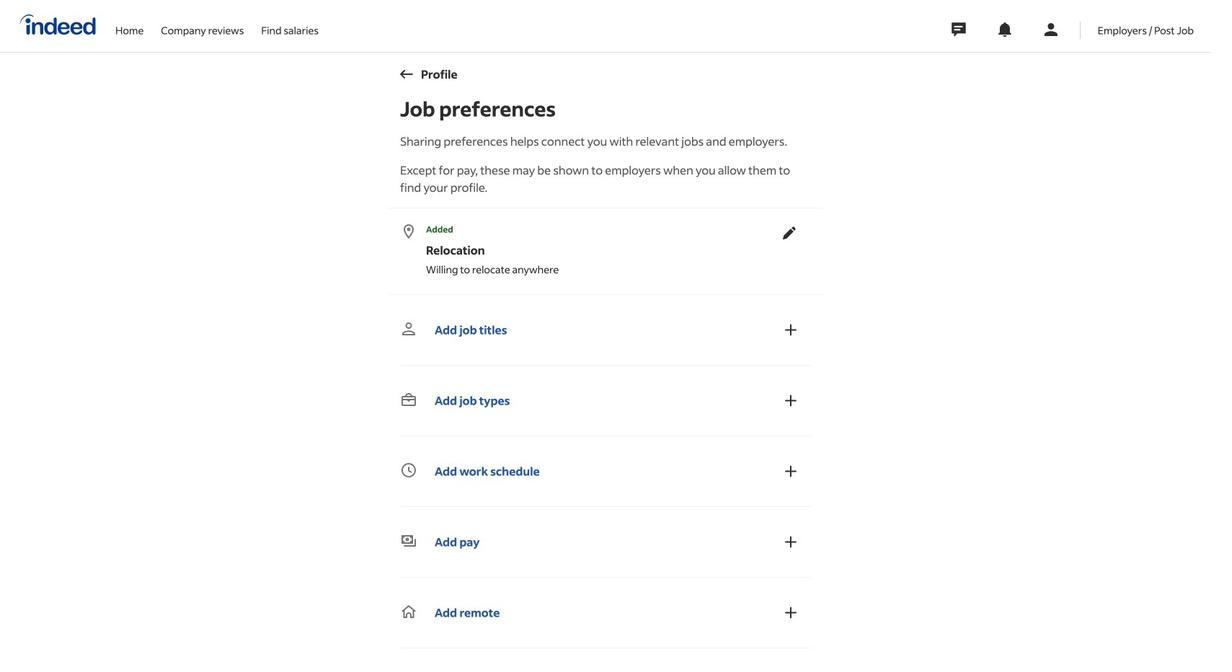 Task type: locate. For each thing, give the bounding box(es) containing it.
alert
[[400, 223, 774, 236]]

alert inside relocation 'group'
[[400, 223, 774, 236]]

relocation group
[[400, 217, 806, 283]]



Task type: vqa. For each thing, say whether or not it's contained in the screenshot.
Last name *
no



